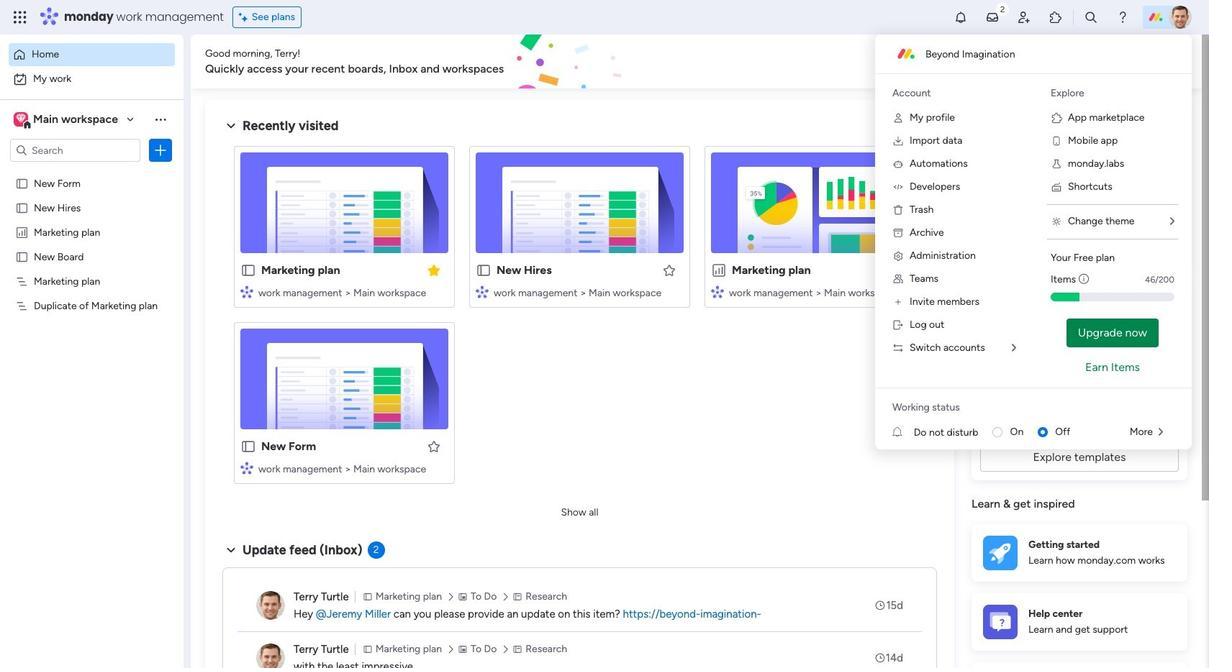 Task type: describe. For each thing, give the bounding box(es) containing it.
archive image
[[893, 227, 904, 239]]

list arrow image
[[1171, 217, 1175, 227]]

shortcuts image
[[1051, 181, 1063, 193]]

close recently visited image
[[222, 117, 240, 135]]

close update feed (inbox) image
[[222, 542, 240, 559]]

notifications image
[[954, 10, 968, 24]]

import data image
[[893, 135, 904, 147]]

v2 info image
[[1079, 272, 1089, 287]]

workspace options image
[[153, 112, 168, 127]]

2 terry turtle image from the top
[[256, 644, 285, 669]]

workspace selection element
[[14, 111, 120, 130]]

0 vertical spatial add to favorites image
[[662, 263, 677, 278]]

public board image for add to favorites image to the top
[[476, 263, 492, 279]]

administration image
[[893, 251, 904, 262]]

2 vertical spatial public board image
[[240, 439, 256, 455]]

quick search results list box
[[222, 135, 937, 502]]

select product image
[[13, 10, 27, 24]]

0 vertical spatial option
[[9, 43, 175, 66]]

workspace image
[[16, 112, 26, 127]]

2 vertical spatial option
[[0, 170, 184, 173]]

Search in workspace field
[[30, 142, 120, 159]]

remove from favorites image
[[427, 263, 441, 278]]

1 vertical spatial public board image
[[15, 250, 29, 263]]

public dashboard image
[[15, 225, 29, 239]]

see plans image
[[239, 9, 252, 25]]

2 element
[[368, 542, 385, 559]]

teams image
[[893, 274, 904, 285]]

1 terry turtle image from the top
[[256, 592, 285, 621]]

0 vertical spatial public board image
[[15, 176, 29, 190]]



Task type: locate. For each thing, give the bounding box(es) containing it.
0 horizontal spatial public board image
[[15, 201, 29, 215]]

1 vertical spatial option
[[9, 68, 175, 91]]

public board image
[[15, 201, 29, 215], [240, 263, 256, 279], [476, 263, 492, 279]]

mobile app image
[[1051, 135, 1063, 147]]

public board image for remove from favorites image
[[240, 263, 256, 279]]

0 vertical spatial invite members image
[[1017, 10, 1032, 24]]

0 horizontal spatial invite members image
[[893, 297, 904, 308]]

getting started element
[[972, 525, 1188, 582]]

add to favorites image
[[898, 263, 912, 278]]

terry turtle image
[[256, 592, 285, 621], [256, 644, 285, 669]]

monday marketplace image
[[1049, 10, 1063, 24]]

automations image
[[893, 158, 904, 170]]

public dashboard image
[[711, 263, 727, 279]]

monday.labs image
[[1051, 158, 1063, 170]]

terry turtle image
[[1169, 6, 1192, 29]]

add to favorites image
[[662, 263, 677, 278], [427, 439, 441, 454]]

option
[[9, 43, 175, 66], [9, 68, 175, 91], [0, 170, 184, 173]]

2 horizontal spatial public board image
[[476, 263, 492, 279]]

2 image
[[996, 1, 1009, 17]]

1 horizontal spatial invite members image
[[1017, 10, 1032, 24]]

help center element
[[972, 594, 1188, 651]]

options image
[[153, 143, 168, 158]]

invite members image right 2 "image"
[[1017, 10, 1032, 24]]

0 horizontal spatial add to favorites image
[[427, 439, 441, 454]]

invite members image up log out image
[[893, 297, 904, 308]]

1 vertical spatial add to favorites image
[[427, 439, 441, 454]]

1 vertical spatial terry turtle image
[[256, 644, 285, 669]]

my profile image
[[893, 112, 904, 124]]

change theme image
[[1051, 216, 1063, 227]]

trash image
[[893, 204, 904, 216]]

search everything image
[[1084, 10, 1099, 24]]

1 horizontal spatial add to favorites image
[[662, 263, 677, 278]]

list box
[[0, 168, 184, 512]]

public board image
[[15, 176, 29, 190], [15, 250, 29, 263], [240, 439, 256, 455]]

workspace image
[[14, 112, 28, 127]]

developers image
[[893, 181, 904, 193]]

invite members image
[[1017, 10, 1032, 24], [893, 297, 904, 308]]

v2 user feedback image
[[984, 53, 994, 70]]

0 vertical spatial terry turtle image
[[256, 592, 285, 621]]

1 horizontal spatial public board image
[[240, 263, 256, 279]]

v2 surfce notifications image
[[893, 425, 914, 440]]

log out image
[[893, 320, 904, 331]]

templates image image
[[985, 290, 1175, 389]]

update feed image
[[985, 10, 1000, 24]]

1 vertical spatial invite members image
[[893, 297, 904, 308]]

help image
[[1116, 10, 1130, 24]]



Task type: vqa. For each thing, say whether or not it's contained in the screenshot.
administration icon
yes



